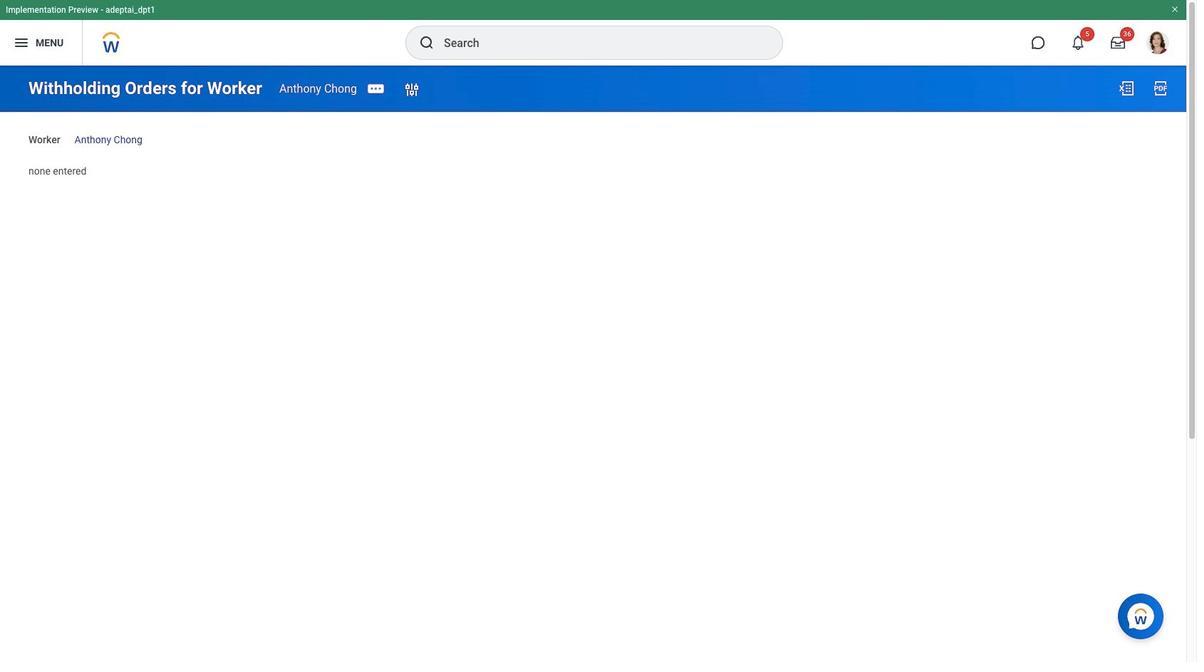 Task type: describe. For each thing, give the bounding box(es) containing it.
view printable version (pdf) image
[[1152, 80, 1169, 97]]

profile logan mcneil image
[[1147, 31, 1169, 57]]

Search Workday  search field
[[444, 27, 753, 58]]

justify image
[[13, 34, 30, 51]]

inbox large image
[[1111, 36, 1125, 50]]

close environment banner image
[[1171, 5, 1179, 14]]

export to excel image
[[1118, 80, 1135, 97]]



Task type: locate. For each thing, give the bounding box(es) containing it.
main content
[[0, 66, 1187, 191]]

notifications large image
[[1071, 36, 1085, 50]]

change selection image
[[403, 82, 420, 99]]

search image
[[418, 34, 435, 51]]

banner
[[0, 0, 1187, 66]]



Task type: vqa. For each thing, say whether or not it's contained in the screenshot.
the leftmost R-00237 HR Manager-LATAM (Open)
no



